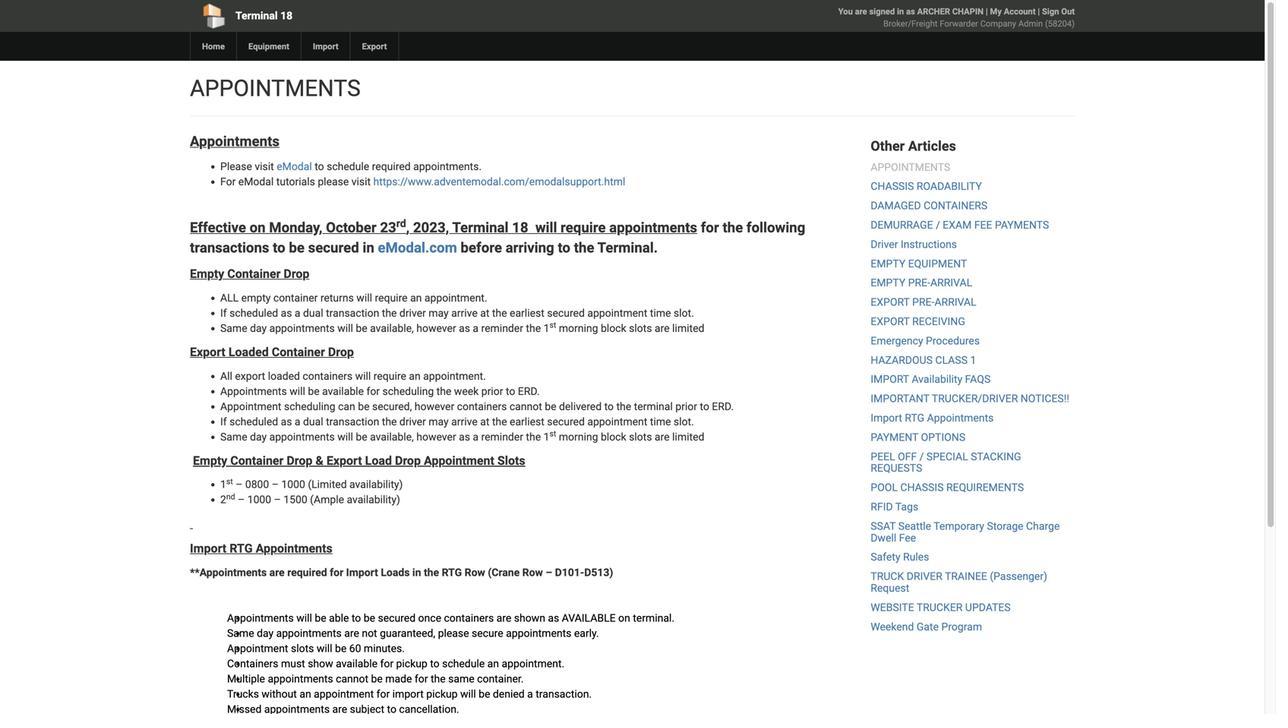 Task type: vqa. For each thing, say whether or not it's contained in the screenshot.
version
no



Task type: locate. For each thing, give the bounding box(es) containing it.
0 vertical spatial reminder
[[481, 322, 524, 335]]

0 vertical spatial appointment
[[220, 400, 282, 413]]

1 vertical spatial empty
[[193, 454, 227, 468]]

day
[[250, 322, 267, 335], [250, 431, 267, 443], [257, 627, 274, 640]]

a up week
[[473, 322, 479, 335]]

1 horizontal spatial in
[[413, 567, 421, 579]]

prior right week
[[482, 385, 503, 398]]

chassis
[[871, 180, 915, 193], [901, 482, 944, 494]]

block inside "all export loaded containers will require an appointment. appointments will be available for scheduling the week prior to erd. appointment scheduling can be secured, however containers cannot be delivered to the terminal prior to erd. if scheduled as a dual transaction the driver may arrive at the earliest secured appointment time slot. same day appointments will be available, however as a reminder the 1 st morning block slots are limited"
[[601, 431, 627, 443]]

will right returns
[[357, 292, 372, 304]]

website trucker updates link
[[871, 601, 1011, 614]]

2 scheduled from the top
[[230, 416, 278, 428]]

as up week
[[459, 322, 470, 335]]

1 vertical spatial may
[[429, 416, 449, 428]]

1 vertical spatial however
[[415, 400, 455, 413]]

1 horizontal spatial schedule
[[442, 658, 485, 670]]

2 transaction from the top
[[326, 416, 379, 428]]

(ample
[[310, 494, 344, 506]]

reminder
[[481, 322, 524, 335], [481, 431, 524, 443]]

export
[[235, 370, 265, 383]]

1 row from the left
[[465, 567, 486, 579]]

0 vertical spatial transaction
[[326, 307, 379, 320]]

1 available, from the top
[[370, 322, 414, 335]]

at
[[480, 307, 490, 320], [480, 416, 490, 428]]

1 vertical spatial reminder
[[481, 431, 524, 443]]

1 scheduled from the top
[[230, 307, 278, 320]]

to right emodal link
[[315, 160, 324, 173]]

driver down the secured, in the bottom left of the page
[[400, 416, 426, 428]]

– right 0800
[[272, 479, 279, 491]]

0 horizontal spatial |
[[986, 6, 989, 16]]

0 vertical spatial appointment.
[[425, 292, 488, 304]]

0 vertical spatial emodal
[[277, 160, 312, 173]]

1 horizontal spatial required
[[372, 160, 411, 173]]

updates
[[966, 601, 1011, 614]]

empty up 2
[[193, 454, 227, 468]]

earliest up slots
[[510, 416, 545, 428]]

seattle
[[899, 520, 932, 533]]

2 dual from the top
[[303, 416, 323, 428]]

options
[[922, 431, 966, 444]]

pre- down empty pre-arrival link
[[913, 296, 935, 309]]

0 vertical spatial containers
[[303, 370, 353, 383]]

slots inside appointments will be able to be secured once containers are shown as available on terminal. same day appointments are not guaranteed, please secure appointments early. appointment slots will be 60 minutes. containers must show available for pickup to schedule an appointment. multiple appointments cannot be made for the same container. trucks without an appointment for import pickup will be denied a transaction.
[[291, 643, 314, 655]]

appointment left slots
[[424, 454, 495, 468]]

0 vertical spatial earliest
[[510, 307, 545, 320]]

for left the following on the top right of page
[[701, 219, 720, 236]]

1 horizontal spatial 1000
[[282, 479, 305, 491]]

1 driver from the top
[[400, 307, 426, 320]]

if inside all empty container returns will require an appointment. if scheduled as a dual transaction the driver may arrive at the earliest secured appointment time slot. same day appointments will be available, however as a reminder the 1 st morning block slots are limited
[[220, 307, 227, 320]]

empty down driver on the top of the page
[[871, 257, 906, 270]]

2 limited from the top
[[673, 431, 705, 443]]

available, inside all empty container returns will require an appointment. if scheduled as a dual transaction the driver may arrive at the earliest secured appointment time slot. same day appointments will be available, however as a reminder the 1 st morning block slots are limited
[[370, 322, 414, 335]]

1 vertical spatial on
[[619, 612, 631, 625]]

availability
[[912, 373, 963, 386]]

appointments
[[190, 133, 280, 150], [220, 385, 287, 398], [928, 412, 994, 424], [256, 542, 333, 556], [227, 612, 294, 625]]

1 vertical spatial block
[[601, 431, 627, 443]]

1 vertical spatial transaction
[[326, 416, 379, 428]]

in down october
[[363, 239, 375, 256]]

1 block from the top
[[601, 322, 627, 335]]

pickup up made
[[396, 658, 428, 670]]

terminal up before
[[452, 219, 509, 236]]

earliest inside "all export loaded containers will require an appointment. appointments will be available for scheduling the week prior to erd. appointment scheduling can be secured, however containers cannot be delivered to the terminal prior to erd. if scheduled as a dual transaction the driver may arrive at the earliest secured appointment time slot. same day appointments will be available, however as a reminder the 1 st morning block slots are limited"
[[510, 416, 545, 428]]

export loaded container drop
[[190, 345, 354, 359]]

slots inside all empty container returns will require an appointment. if scheduled as a dual transaction the driver may arrive at the earliest secured appointment time slot. same day appointments will be available, however as a reminder the 1 st morning block slots are limited
[[629, 322, 652, 335]]

a down container
[[295, 307, 301, 320]]

0 vertical spatial limited
[[673, 322, 705, 335]]

0 vertical spatial empty
[[871, 257, 906, 270]]

reminder inside "all export loaded containers will require an appointment. appointments will be available for scheduling the week prior to erd. appointment scheduling can be secured, however containers cannot be delivered to the terminal prior to erd. if scheduled as a dual transaction the driver may arrive at the earliest secured appointment time slot. same day appointments will be available, however as a reminder the 1 st morning block slots are limited"
[[481, 431, 524, 443]]

0 vertical spatial scheduling
[[383, 385, 434, 398]]

export for export loaded container drop
[[190, 345, 226, 359]]

arrival down the equipment
[[931, 277, 973, 289]]

dual
[[303, 307, 323, 320], [303, 416, 323, 428]]

0 vertical spatial time
[[650, 307, 671, 320]]

/ right off at bottom right
[[920, 451, 924, 463]]

0 vertical spatial slot.
[[674, 307, 695, 320]]

website
[[871, 601, 915, 614]]

off
[[898, 451, 917, 463]]

admin
[[1019, 19, 1044, 29]]

available up can
[[322, 385, 364, 398]]

1 transaction from the top
[[326, 307, 379, 320]]

to
[[315, 160, 324, 173], [273, 239, 286, 256], [558, 239, 571, 256], [506, 385, 516, 398], [605, 400, 614, 413], [700, 400, 710, 413], [352, 612, 361, 625], [430, 658, 440, 670]]

all empty container returns will require an appointment. if scheduled as a dual transaction the driver may arrive at the earliest secured appointment time slot. same day appointments will be available, however as a reminder the 1 st morning block slots are limited
[[220, 292, 705, 335]]

2 driver from the top
[[400, 416, 426, 428]]

erd. right week
[[518, 385, 540, 398]]

0 vertical spatial /
[[936, 219, 941, 231]]

0 vertical spatial slots
[[629, 322, 652, 335]]

1 vertical spatial /
[[920, 451, 924, 463]]

limited inside "all export loaded containers will require an appointment. appointments will be available for scheduling the week prior to erd. appointment scheduling can be secured, however containers cannot be delivered to the terminal prior to erd. if scheduled as a dual transaction the driver may arrive at the earliest secured appointment time slot. same day appointments will be available, however as a reminder the 1 st morning block slots are limited"
[[673, 431, 705, 443]]

cannot left delivered
[[510, 400, 543, 413]]

empty
[[241, 292, 271, 304]]

transaction inside "all export loaded containers will require an appointment. appointments will be available for scheduling the week prior to erd. appointment scheduling can be secured, however containers cannot be delivered to the terminal prior to erd. if scheduled as a dual transaction the driver may arrive at the earliest secured appointment time slot. same day appointments will be available, however as a reminder the 1 st morning block slots are limited"
[[326, 416, 379, 428]]

early.
[[574, 627, 599, 640]]

will down the loaded
[[290, 385, 305, 398]]

as inside appointments will be able to be secured once containers are shown as available on terminal. same day appointments are not guaranteed, please secure appointments early. appointment slots will be 60 minutes. containers must show available for pickup to schedule an appointment. multiple appointments cannot be made for the same container. trucks without an appointment for import pickup will be denied a transaction.
[[548, 612, 560, 625]]

arrival up receiving
[[935, 296, 977, 309]]

for down made
[[377, 688, 390, 701]]

0 horizontal spatial terminal
[[236, 10, 278, 22]]

transaction.
[[536, 688, 592, 701]]

appointments inside other articles appointments chassis roadability damaged containers demurrage / exam fee payments driver instructions empty equipment empty pre-arrival export pre-arrival export receiving emergency procedures hazardous class 1 import availability faqs important trucker/driver notices!! import rtg appointments payment options peel off / special stacking requests pool chassis requirements rfid tags ssat seattle temporary storage charge dwell fee safety rules truck driver trainee (passenger) request website trucker updates weekend gate program
[[871, 161, 951, 174]]

1 vertical spatial dual
[[303, 416, 323, 428]]

d513)
[[585, 567, 614, 579]]

scheduled
[[230, 307, 278, 320], [230, 416, 278, 428]]

st
[[550, 321, 557, 330], [550, 429, 557, 439], [226, 477, 233, 486]]

1 slot. from the top
[[674, 307, 695, 320]]

0 vertical spatial if
[[220, 307, 227, 320]]

drop down returns
[[328, 345, 354, 359]]

2 vertical spatial export
[[327, 454, 362, 468]]

1 vertical spatial appointments
[[871, 161, 951, 174]]

2 export from the top
[[871, 315, 910, 328]]

a down the loaded
[[295, 416, 301, 428]]

same
[[220, 322, 247, 335], [220, 431, 247, 443], [227, 627, 254, 640]]

required
[[372, 160, 411, 173], [287, 567, 327, 579]]

appointments up terminal.
[[610, 219, 698, 236]]

0 horizontal spatial in
[[363, 239, 375, 256]]

1 inside all empty container returns will require an appointment. if scheduled as a dual transaction the driver may arrive at the earliest secured appointment time slot. same day appointments will be available, however as a reminder the 1 st morning block slots are limited
[[544, 322, 550, 335]]

rtg left the (crane
[[442, 567, 462, 579]]

0 vertical spatial in
[[898, 6, 905, 16]]

requests
[[871, 462, 923, 475]]

0 vertical spatial export
[[871, 296, 910, 309]]

0 vertical spatial st
[[550, 321, 557, 330]]

0 vertical spatial required
[[372, 160, 411, 173]]

fee
[[975, 219, 993, 231]]

arrive down week
[[452, 416, 478, 428]]

other articles appointments chassis roadability damaged containers demurrage / exam fee payments driver instructions empty equipment empty pre-arrival export pre-arrival export receiving emergency procedures hazardous class 1 import availability faqs important trucker/driver notices!! import rtg appointments payment options peel off / special stacking requests pool chassis requirements rfid tags ssat seattle temporary storage charge dwell fee safety rules truck driver trainee (passenger) request website trucker updates weekend gate program
[[871, 138, 1070, 633]]

will
[[536, 219, 557, 236], [357, 292, 372, 304], [338, 322, 353, 335], [355, 370, 371, 383], [290, 385, 305, 398], [338, 431, 353, 443], [297, 612, 312, 625], [317, 643, 333, 655], [461, 688, 476, 701]]

st inside all empty container returns will require an appointment. if scheduled as a dual transaction the driver may arrive at the earliest secured appointment time slot. same day appointments will be available, however as a reminder the 1 st morning block slots are limited
[[550, 321, 557, 330]]

made
[[386, 673, 412, 685]]

equipment link
[[236, 32, 301, 61]]

limited inside all empty container returns will require an appointment. if scheduled as a dual transaction the driver may arrive at the earliest secured appointment time slot. same day appointments will be available, however as a reminder the 1 st morning block slots are limited
[[673, 322, 705, 335]]

on inside appointments will be able to be secured once containers are shown as available on terminal. same day appointments are not guaranteed, please secure appointments early. appointment slots will be 60 minutes. containers must show available for pickup to schedule an appointment. multiple appointments cannot be made for the same container. trucks without an appointment for import pickup will be denied a transaction.
[[619, 612, 631, 625]]

secured down "arriving" at the top left of page
[[547, 307, 585, 320]]

empty
[[871, 257, 906, 270], [871, 277, 906, 289]]

1 vertical spatial available
[[336, 658, 378, 670]]

0 horizontal spatial please
[[318, 176, 349, 188]]

containers down week
[[457, 400, 507, 413]]

2 arrive from the top
[[452, 416, 478, 428]]

1 horizontal spatial emodal
[[277, 160, 312, 173]]

available down 60
[[336, 658, 378, 670]]

if inside "all export loaded containers will require an appointment. appointments will be available for scheduling the week prior to erd. appointment scheduling can be secured, however containers cannot be delivered to the terminal prior to erd. if scheduled as a dual transaction the driver may arrive at the earliest secured appointment time slot. same day appointments will be available, however as a reminder the 1 st morning block slots are limited"
[[220, 416, 227, 428]]

2 may from the top
[[429, 416, 449, 428]]

scheduled down empty
[[230, 307, 278, 320]]

appointment. inside "all export loaded containers will require an appointment. appointments will be available for scheduling the week prior to erd. appointment scheduling can be secured, however containers cannot be delivered to the terminal prior to erd. if scheduled as a dual transaction the driver may arrive at the earliest secured appointment time slot. same day appointments will be available, however as a reminder the 1 st morning block slots are limited"
[[423, 370, 486, 383]]

secured down delivered
[[547, 416, 585, 428]]

1 vertical spatial erd.
[[712, 400, 734, 413]]

appointment down terminal.
[[588, 307, 648, 320]]

earliest inside all empty container returns will require an appointment. if scheduled as a dual transaction the driver may arrive at the earliest secured appointment time slot. same day appointments will be available, however as a reminder the 1 st morning block slots are limited
[[510, 307, 545, 320]]

1 earliest from the top
[[510, 307, 545, 320]]

0 vertical spatial at
[[480, 307, 490, 320]]

0 vertical spatial on
[[250, 219, 266, 236]]

to right week
[[506, 385, 516, 398]]

appointment down show
[[314, 688, 374, 701]]

scheduling left can
[[284, 400, 336, 413]]

1 limited from the top
[[673, 322, 705, 335]]

0 vertical spatial erd.
[[518, 385, 540, 398]]

1 vertical spatial please
[[438, 627, 469, 640]]

export up all
[[190, 345, 226, 359]]

container up 0800
[[230, 454, 284, 468]]

secured inside "all export loaded containers will require an appointment. appointments will be available for scheduling the week prior to erd. appointment scheduling can be secured, however containers cannot be delivered to the terminal prior to erd. if scheduled as a dual transaction the driver may arrive at the earliest secured appointment time slot. same day appointments will be available, however as a reminder the 1 st morning block slots are limited"
[[547, 416, 585, 428]]

2 block from the top
[[601, 431, 627, 443]]

terminal left 18
[[236, 10, 278, 22]]

important
[[871, 393, 930, 405]]

for up the secured, in the bottom left of the page
[[367, 385, 380, 398]]

in right the loads
[[413, 567, 421, 579]]

2
[[220, 494, 226, 506]]

2 vertical spatial st
[[226, 477, 233, 486]]

are inside all empty container returns will require an appointment. if scheduled as a dual transaction the driver may arrive at the earliest secured appointment time slot. same day appointments will be available, however as a reminder the 1 st morning block slots are limited
[[655, 322, 670, 335]]

containers up can
[[303, 370, 353, 383]]

0 vertical spatial 1000
[[282, 479, 305, 491]]

chassis up tags
[[901, 482, 944, 494]]

as up broker/freight
[[907, 6, 916, 16]]

peel off / special stacking requests link
[[871, 451, 1022, 475]]

1 vertical spatial availability)
[[347, 494, 400, 506]]

appointment down the export
[[220, 400, 282, 413]]

import up **appointments
[[190, 542, 227, 556]]

please down once
[[438, 627, 469, 640]]

require
[[561, 219, 606, 236], [375, 292, 408, 304], [374, 370, 407, 383]]

export up emergency
[[871, 315, 910, 328]]

container up empty
[[227, 267, 281, 281]]

please right tutorials
[[318, 176, 349, 188]]

import
[[313, 41, 339, 51], [871, 412, 903, 424], [190, 542, 227, 556], [346, 567, 378, 579]]

1 vertical spatial if
[[220, 416, 227, 428]]

1 vertical spatial available,
[[370, 431, 414, 443]]

appointment
[[220, 400, 282, 413], [424, 454, 495, 468], [227, 643, 288, 655]]

arriving
[[506, 239, 555, 256]]

0 vertical spatial available,
[[370, 322, 414, 335]]

available inside appointments will be able to be secured once containers are shown as available on terminal. same day appointments are not guaranteed, please secure appointments early. appointment slots will be 60 minutes. containers must show available for pickup to schedule an appointment. multiple appointments cannot be made for the same container. trucks without an appointment for import pickup will be denied a transaction.
[[336, 658, 378, 670]]

st inside the 1 st – 0800 – 1000 (limited availability) 2 nd – 1000 – 1500 (ample availability)
[[226, 477, 233, 486]]

import availability faqs link
[[871, 373, 991, 386]]

drop
[[284, 267, 310, 281], [328, 345, 354, 359], [287, 454, 313, 468], [395, 454, 421, 468]]

in inside you are signed in as archer chapin | my account | sign out broker/freight forwarder company admin (58204)
[[898, 6, 905, 16]]

morning inside "all export loaded containers will require an appointment. appointments will be available for scheduling the week prior to erd. appointment scheduling can be secured, however containers cannot be delivered to the terminal prior to erd. if scheduled as a dual transaction the driver may arrive at the earliest secured appointment time slot. same day appointments will be available, however as a reminder the 1 st morning block slots are limited"
[[559, 431, 599, 443]]

drop left &
[[287, 454, 313, 468]]

2 morning from the top
[[559, 431, 599, 443]]

available
[[322, 385, 364, 398], [336, 658, 378, 670]]

exam
[[943, 219, 972, 231]]

require inside "all export loaded containers will require an appointment. appointments will be available for scheduling the week prior to erd. appointment scheduling can be secured, however containers cannot be delivered to the terminal prior to erd. if scheduled as a dual transaction the driver may arrive at the earliest secured appointment time slot. same day appointments will be available, however as a reminder the 1 st morning block slots are limited"
[[374, 370, 407, 383]]

1 at from the top
[[480, 307, 490, 320]]

slot. inside "all export loaded containers will require an appointment. appointments will be available for scheduling the week prior to erd. appointment scheduling can be secured, however containers cannot be delivered to the terminal prior to erd. if scheduled as a dual transaction the driver may arrive at the earliest secured appointment time slot. same day appointments will be available, however as a reminder the 1 st morning block slots are limited"
[[674, 416, 695, 428]]

on left terminal.
[[619, 612, 631, 625]]

1 reminder from the top
[[481, 322, 524, 335]]

1 horizontal spatial |
[[1038, 6, 1041, 16]]

2 available, from the top
[[370, 431, 414, 443]]

require inside all empty container returns will require an appointment. if scheduled as a dual transaction the driver may arrive at the earliest secured appointment time slot. same day appointments will be available, however as a reminder the 1 st morning block slots are limited
[[375, 292, 408, 304]]

without
[[262, 688, 297, 701]]

an down "emodal.com"
[[410, 292, 422, 304]]

0 vertical spatial prior
[[482, 385, 503, 398]]

1 vertical spatial at
[[480, 416, 490, 428]]

as down week
[[459, 431, 470, 443]]

/
[[936, 219, 941, 231], [920, 451, 924, 463]]

driver inside all empty container returns will require an appointment. if scheduled as a dual transaction the driver may arrive at the earliest secured appointment time slot. same day appointments will be available, however as a reminder the 1 st morning block slots are limited
[[400, 307, 426, 320]]

0 horizontal spatial prior
[[482, 385, 503, 398]]

2 earliest from the top
[[510, 416, 545, 428]]

transaction inside all empty container returns will require an appointment. if scheduled as a dual transaction the driver may arrive at the earliest secured appointment time slot. same day appointments will be available, however as a reminder the 1 st morning block slots are limited
[[326, 307, 379, 320]]

limited
[[673, 322, 705, 335], [673, 431, 705, 443]]

a right denied
[[528, 688, 533, 701]]

morning inside all empty container returns will require an appointment. if scheduled as a dual transaction the driver may arrive at the earliest secured appointment time slot. same day appointments will be available, however as a reminder the 1 st morning block slots are limited
[[559, 322, 599, 335]]

1 may from the top
[[429, 307, 449, 320]]

1 horizontal spatial on
[[619, 612, 631, 625]]

an right without
[[300, 688, 311, 701]]

may
[[429, 307, 449, 320], [429, 416, 449, 428]]

an inside all empty container returns will require an appointment. if scheduled as a dual transaction the driver may arrive at the earliest secured appointment time slot. same day appointments will be available, however as a reminder the 1 st morning block slots are limited
[[410, 292, 422, 304]]

1 vertical spatial scheduling
[[284, 400, 336, 413]]

transactions
[[190, 239, 269, 256]]

earliest
[[510, 307, 545, 320], [510, 416, 545, 428]]

1 morning from the top
[[559, 322, 599, 335]]

2 reminder from the top
[[481, 431, 524, 443]]

all
[[220, 370, 233, 383]]

dual inside all empty container returns will require an appointment. if scheduled as a dual transaction the driver may arrive at the earliest secured appointment time slot. same day appointments will be available, however as a reminder the 1 st morning block slots are limited
[[303, 307, 323, 320]]

broker/freight
[[884, 19, 938, 29]]

prior
[[482, 385, 503, 398], [676, 400, 698, 413]]

1 vertical spatial time
[[650, 416, 671, 428]]

0 vertical spatial schedule
[[327, 160, 370, 173]]

arrive inside all empty container returns will require an appointment. if scheduled as a dual transaction the driver may arrive at the earliest secured appointment time slot. same day appointments will be available, however as a reminder the 1 st morning block slots are limited
[[452, 307, 478, 320]]

1 if from the top
[[220, 307, 227, 320]]

secured down october
[[308, 239, 359, 256]]

import inside other articles appointments chassis roadability damaged containers demurrage / exam fee payments driver instructions empty equipment empty pre-arrival export pre-arrival export receiving emergency procedures hazardous class 1 import availability faqs important trucker/driver notices!! import rtg appointments payment options peel off / special stacking requests pool chassis requirements rfid tags ssat seattle temporary storage charge dwell fee safety rules truck driver trainee (passenger) request website trucker updates weekend gate program
[[871, 412, 903, 424]]

on up the transactions
[[250, 219, 266, 236]]

appointment. inside all empty container returns will require an appointment. if scheduled as a dual transaction the driver may arrive at the earliest secured appointment time slot. same day appointments will be available, however as a reminder the 1 st morning block slots are limited
[[425, 292, 488, 304]]

1 vertical spatial limited
[[673, 431, 705, 443]]

secured inside all empty container returns will require an appointment. if scheduled as a dual transaction the driver may arrive at the earliest secured appointment time slot. same day appointments will be available, however as a reminder the 1 st morning block slots are limited
[[547, 307, 585, 320]]

**appointments are required for import loads in the rtg row (crane row – d101-d513)
[[190, 567, 614, 579]]

0 vertical spatial may
[[429, 307, 449, 320]]

2 if from the top
[[220, 416, 227, 428]]

1 vertical spatial appointment
[[588, 416, 648, 428]]

notices!!
[[1021, 393, 1070, 405]]

import up payment in the bottom of the page
[[871, 412, 903, 424]]

pool chassis requirements link
[[871, 482, 1025, 494]]

require right returns
[[375, 292, 408, 304]]

my
[[991, 6, 1002, 16]]

2 at from the top
[[480, 416, 490, 428]]

roadability
[[917, 180, 983, 193]]

empty for empty container drop
[[190, 267, 224, 281]]

1 time from the top
[[650, 307, 671, 320]]

1 vertical spatial slot.
[[674, 416, 695, 428]]

same up 0800
[[220, 431, 247, 443]]

appointments inside "all export loaded containers will require an appointment. appointments will be available for scheduling the week prior to erd. appointment scheduling can be secured, however containers cannot be delivered to the terminal prior to erd. if scheduled as a dual transaction the driver may arrive at the earliest secured appointment time slot. same day appointments will be available, however as a reminder the 1 st morning block slots are limited"
[[220, 385, 287, 398]]

for inside "all export loaded containers will require an appointment. appointments will be available for scheduling the week prior to erd. appointment scheduling can be secured, however containers cannot be delivered to the terminal prior to erd. if scheduled as a dual transaction the driver may arrive at the earliest secured appointment time slot. same day appointments will be available, however as a reminder the 1 st morning block slots are limited"
[[367, 385, 380, 398]]

2 slot. from the top
[[674, 416, 695, 428]]

emodal link
[[277, 160, 312, 173]]

0 horizontal spatial cannot
[[336, 673, 369, 685]]

guaranteed,
[[380, 627, 436, 640]]

rtg
[[905, 412, 925, 424], [230, 542, 253, 556], [442, 567, 462, 579]]

0 horizontal spatial emodal
[[238, 176, 274, 188]]

1 vertical spatial visit
[[352, 176, 371, 188]]

1 vertical spatial require
[[375, 292, 408, 304]]

empty down empty equipment link
[[871, 277, 906, 289]]

as down the loaded
[[281, 416, 292, 428]]

1 horizontal spatial row
[[523, 567, 543, 579]]

0 vertical spatial scheduled
[[230, 307, 278, 320]]

available inside "all export loaded containers will require an appointment. appointments will be available for scheduling the week prior to erd. appointment scheduling can be secured, however containers cannot be delivered to the terminal prior to erd. if scheduled as a dual transaction the driver may arrive at the earliest secured appointment time slot. same day appointments will be available, however as a reminder the 1 st morning block slots are limited"
[[322, 385, 364, 398]]

2 vertical spatial day
[[257, 627, 274, 640]]

arrival
[[931, 277, 973, 289], [935, 296, 977, 309]]

gate
[[917, 621, 939, 633]]

1 arrive from the top
[[452, 307, 478, 320]]

0 horizontal spatial row
[[465, 567, 486, 579]]

0 vertical spatial rtg
[[905, 412, 925, 424]]

empty container drop & export load drop appointment slots
[[193, 454, 526, 468]]

–
[[236, 479, 243, 491], [272, 479, 279, 491], [238, 494, 245, 506], [274, 494, 281, 506], [546, 567, 553, 579]]

scheduled down the export
[[230, 416, 278, 428]]

required left appointments.
[[372, 160, 411, 173]]

tutorials
[[276, 176, 315, 188]]

transaction down returns
[[326, 307, 379, 320]]

slots inside "all export loaded containers will require an appointment. appointments will be available for scheduling the week prior to erd. appointment scheduling can be secured, however containers cannot be delivered to the terminal prior to erd. if scheduled as a dual transaction the driver may arrive at the earliest secured appointment time slot. same day appointments will be available, however as a reminder the 1 st morning block slots are limited"
[[629, 431, 652, 443]]

secured up guaranteed,
[[378, 612, 416, 625]]

require inside effective on monday, october 23 rd , 2023, terminal 18  will require appointments
[[561, 219, 606, 236]]

in up broker/freight
[[898, 6, 905, 16]]

ssat
[[871, 520, 896, 533]]

will up "arriving" at the top left of page
[[536, 219, 557, 236]]

1 dual from the top
[[303, 307, 323, 320]]

transaction
[[326, 307, 379, 320], [326, 416, 379, 428]]

demurrage
[[871, 219, 934, 231]]

2 time from the top
[[650, 416, 671, 428]]

2023,
[[413, 219, 449, 236]]

1 vertical spatial same
[[220, 431, 247, 443]]

will up empty container drop & export load drop appointment slots
[[338, 431, 353, 443]]

day up loaded
[[250, 322, 267, 335]]

1 vertical spatial export
[[190, 345, 226, 359]]

loads
[[381, 567, 410, 579]]

time down terminal.
[[650, 307, 671, 320]]

0 vertical spatial visit
[[255, 160, 274, 173]]

0 horizontal spatial schedule
[[327, 160, 370, 173]]

1 vertical spatial export
[[871, 315, 910, 328]]

storage
[[988, 520, 1024, 533]]

appointments down 'important trucker/driver notices!!' link
[[928, 412, 994, 424]]

1 vertical spatial terminal
[[452, 219, 509, 236]]

row left the (crane
[[465, 567, 486, 579]]

/ left exam
[[936, 219, 941, 231]]

appointments up &
[[269, 431, 335, 443]]

if
[[220, 307, 227, 320], [220, 416, 227, 428]]

require up terminal.
[[561, 219, 606, 236]]

2 vertical spatial rtg
[[442, 567, 462, 579]]

rfid
[[871, 501, 894, 513]]

2 vertical spatial container
[[230, 454, 284, 468]]

0 vertical spatial require
[[561, 219, 606, 236]]

1 horizontal spatial cannot
[[510, 400, 543, 413]]

schedule
[[327, 160, 370, 173], [442, 658, 485, 670]]

1 vertical spatial arrive
[[452, 416, 478, 428]]

2 vertical spatial require
[[374, 370, 407, 383]]

same inside appointments will be able to be secured once containers are shown as available on terminal. same day appointments are not guaranteed, please secure appointments early. appointment slots will be 60 minutes. containers must show available for pickup to schedule an appointment. multiple appointments cannot be made for the same container. trucks without an appointment for import pickup will be denied a transaction.
[[227, 627, 254, 640]]

payments
[[996, 219, 1050, 231]]

home link
[[190, 32, 236, 61]]

for
[[701, 219, 720, 236], [367, 385, 380, 398], [330, 567, 344, 579], [380, 658, 394, 670], [415, 673, 428, 685], [377, 688, 390, 701]]

as right shown
[[548, 612, 560, 625]]

0 vertical spatial available
[[322, 385, 364, 398]]

export
[[362, 41, 387, 51], [190, 345, 226, 359], [327, 454, 362, 468]]

time down "terminal"
[[650, 416, 671, 428]]

appointments inside other articles appointments chassis roadability damaged containers demurrage / exam fee payments driver instructions empty equipment empty pre-arrival export pre-arrival export receiving emergency procedures hazardous class 1 import availability faqs important trucker/driver notices!! import rtg appointments payment options peel off / special stacking requests pool chassis requirements rfid tags ssat seattle temporary storage charge dwell fee safety rules truck driver trainee (passenger) request website trucker updates weekend gate program
[[928, 412, 994, 424]]

0 vertical spatial however
[[417, 322, 457, 335]]

nd
[[226, 492, 235, 502]]

2 vertical spatial appointment
[[314, 688, 374, 701]]

1 vertical spatial earliest
[[510, 416, 545, 428]]



Task type: describe. For each thing, give the bounding box(es) containing it.
be inside for the following transactions to be secured in
[[289, 239, 305, 256]]

(crane
[[488, 567, 520, 579]]

in inside for the following transactions to be secured in
[[363, 239, 375, 256]]

1 inside the 1 st – 0800 – 1000 (limited availability) 2 nd – 1000 – 1500 (ample availability)
[[220, 479, 226, 491]]

terminal
[[634, 400, 673, 413]]

a down week
[[473, 431, 479, 443]]

,
[[406, 219, 410, 236]]

tags
[[896, 501, 919, 513]]

damaged
[[871, 200, 922, 212]]

terminal inside effective on monday, october 23 rd , 2023, terminal 18  will require appointments
[[452, 219, 509, 236]]

export pre-arrival link
[[871, 296, 977, 309]]

rules
[[904, 551, 930, 564]]

please inside please visit emodal to schedule required appointments. for emodal tutorials please visit https://www.adventemodal.com/emodalsupport.html
[[318, 176, 349, 188]]

– left 0800
[[236, 479, 243, 491]]

will up can
[[355, 370, 371, 383]]

emergency procedures link
[[871, 335, 980, 347]]

at inside "all export loaded containers will require an appointment. appointments will be available for scheduling the week prior to erd. appointment scheduling can be secured, however containers cannot be delivered to the terminal prior to erd. if scheduled as a dual transaction the driver may arrive at the earliest secured appointment time slot. same day appointments will be available, however as a reminder the 1 st morning block slots are limited"
[[480, 416, 490, 428]]

1 inside other articles appointments chassis roadability damaged containers demurrage / exam fee payments driver instructions empty equipment empty pre-arrival export pre-arrival export receiving emergency procedures hazardous class 1 import availability faqs important trucker/driver notices!! import rtg appointments payment options peel off / special stacking requests pool chassis requirements rfid tags ssat seattle temporary storage charge dwell fee safety rules truck driver trainee (passenger) request website trucker updates weekend gate program
[[971, 354, 977, 367]]

0 horizontal spatial erd.
[[518, 385, 540, 398]]

0 vertical spatial availability)
[[350, 479, 403, 491]]

import link
[[301, 32, 350, 61]]

please inside appointments will be able to be secured once containers are shown as available on terminal. same day appointments are not guaranteed, please secure appointments early. appointment slots will be 60 minutes. containers must show available for pickup to schedule an appointment. multiple appointments cannot be made for the same container. trucks without an appointment for import pickup will be denied a transaction.
[[438, 627, 469, 640]]

block inside all empty container returns will require an appointment. if scheduled as a dual transaction the driver may arrive at the earliest secured appointment time slot. same day appointments will be available, however as a reminder the 1 st morning block slots are limited
[[601, 322, 627, 335]]

drop up container
[[284, 267, 310, 281]]

an inside "all export loaded containers will require an appointment. appointments will be available for scheduling the week prior to erd. appointment scheduling can be secured, however containers cannot be delivered to the terminal prior to erd. if scheduled as a dual transaction the driver may arrive at the earliest secured appointment time slot. same day appointments will be available, however as a reminder the 1 st morning block slots are limited"
[[409, 370, 421, 383]]

hazardous class 1 link
[[871, 354, 977, 367]]

will left able
[[297, 612, 312, 625]]

equipment
[[249, 41, 289, 51]]

appointments up show
[[276, 627, 342, 640]]

all
[[220, 292, 239, 304]]

secure
[[472, 627, 504, 640]]

empty container drop
[[190, 267, 310, 281]]

0 vertical spatial terminal
[[236, 10, 278, 22]]

2 empty from the top
[[871, 277, 906, 289]]

https://www.adventemodal.com/emodalsupport.html
[[374, 176, 626, 188]]

all export loaded containers will require an appointment. appointments will be available for scheduling the week prior to erd. appointment scheduling can be secured, however containers cannot be delivered to the terminal prior to erd. if scheduled as a dual transaction the driver may arrive at the earliest secured appointment time slot. same day appointments will be available, however as a reminder the 1 st morning block slots are limited
[[220, 370, 734, 443]]

appointment inside "all export loaded containers will require an appointment. appointments will be available for scheduling the week prior to erd. appointment scheduling can be secured, however containers cannot be delivered to the terminal prior to erd. if scheduled as a dual transaction the driver may arrive at the earliest secured appointment time slot. same day appointments will be available, however as a reminder the 1 st morning block slots are limited"
[[220, 400, 282, 413]]

to right "arriving" at the top left of page
[[558, 239, 571, 256]]

terminal.
[[633, 612, 675, 625]]

dual inside "all export loaded containers will require an appointment. appointments will be available for scheduling the week prior to erd. appointment scheduling can be secured, however containers cannot be delivered to the terminal prior to erd. if scheduled as a dual transaction the driver may arrive at the earliest secured appointment time slot. same day appointments will be available, however as a reminder the 1 st morning block slots are limited"
[[303, 416, 323, 428]]

import rtg appointments link
[[871, 412, 994, 424]]

1 vertical spatial chassis
[[901, 482, 944, 494]]

0 horizontal spatial scheduling
[[284, 400, 336, 413]]

able
[[329, 612, 349, 625]]

instructions
[[901, 238, 958, 251]]

driver
[[871, 238, 899, 251]]

chapin
[[953, 6, 984, 16]]

to right "terminal"
[[700, 400, 710, 413]]

load
[[365, 454, 392, 468]]

payment options link
[[871, 431, 966, 444]]

to inside please visit emodal to schedule required appointments. for emodal tutorials please visit https://www.adventemodal.com/emodalsupport.html
[[315, 160, 324, 173]]

following
[[747, 219, 806, 236]]

to right delivered
[[605, 400, 614, 413]]

appointments will be able to be secured once containers are shown as available on terminal. same day appointments are not guaranteed, please secure appointments early. appointment slots will be 60 minutes. containers must show available for pickup to schedule an appointment. multiple appointments cannot be made for the same container. trucks without an appointment for import pickup will be denied a transaction.
[[227, 612, 675, 701]]

container
[[274, 292, 318, 304]]

0 horizontal spatial 1000
[[248, 494, 271, 506]]

multiple
[[227, 673, 265, 685]]

may inside "all export loaded containers will require an appointment. appointments will be available for scheduling the week prior to erd. appointment scheduling can be secured, however containers cannot be delivered to the terminal prior to erd. if scheduled as a dual transaction the driver may arrive at the earliest secured appointment time slot. same day appointments will be available, however as a reminder the 1 st morning block slots are limited"
[[429, 416, 449, 428]]

faqs
[[966, 373, 991, 386]]

cannot inside appointments will be able to be secured once containers are shown as available on terminal. same day appointments are not guaranteed, please secure appointments early. appointment slots will be 60 minutes. containers must show available for pickup to schedule an appointment. multiple appointments cannot be made for the same container. trucks without an appointment for import pickup will be denied a transaction.
[[336, 673, 369, 685]]

– left the d101-
[[546, 567, 553, 579]]

requirements
[[947, 482, 1025, 494]]

1 horizontal spatial visit
[[352, 176, 371, 188]]

empty for empty container drop & export load drop appointment slots
[[193, 454, 227, 468]]

time inside "all export loaded containers will require an appointment. appointments will be available for scheduling the week prior to erd. appointment scheduling can be secured, however containers cannot be delivered to the terminal prior to erd. if scheduled as a dual transaction the driver may arrive at the earliest secured appointment time slot. same day appointments will be available, however as a reminder the 1 st morning block slots are limited"
[[650, 416, 671, 428]]

secured inside appointments will be able to be secured once containers are shown as available on terminal. same day appointments are not guaranteed, please secure appointments early. appointment slots will be 60 minutes. containers must show available for pickup to schedule an appointment. multiple appointments cannot be made for the same container. trucks without an appointment for import pickup will be denied a transaction.
[[378, 612, 416, 625]]

d101-
[[555, 567, 585, 579]]

1500
[[284, 494, 308, 506]]

will up show
[[317, 643, 333, 655]]

appointments up please
[[190, 133, 280, 150]]

empty pre-arrival link
[[871, 277, 973, 289]]

0 vertical spatial pickup
[[396, 658, 428, 670]]

truck
[[871, 570, 905, 583]]

you are signed in as archer chapin | my account | sign out broker/freight forwarder company admin (58204)
[[839, 6, 1075, 29]]

must
[[281, 658, 305, 670]]

loaded
[[268, 370, 300, 383]]

same
[[449, 673, 475, 685]]

arrive inside "all export loaded containers will require an appointment. appointments will be available for scheduling the week prior to erd. appointment scheduling can be secured, however containers cannot be delivered to the terminal prior to erd. if scheduled as a dual transaction the driver may arrive at the earliest secured appointment time slot. same day appointments will be available, however as a reminder the 1 st morning block slots are limited"
[[452, 416, 478, 428]]

container.
[[477, 673, 524, 685]]

1 inside "all export loaded containers will require an appointment. appointments will be available for scheduling the week prior to erd. appointment scheduling can be secured, however containers cannot be delivered to the terminal prior to erd. if scheduled as a dual transaction the driver may arrive at the earliest secured appointment time slot. same day appointments will be available, however as a reminder the 1 st morning block slots are limited"
[[544, 431, 550, 443]]

rtg inside other articles appointments chassis roadability damaged containers demurrage / exam fee payments driver instructions empty equipment empty pre-arrival export pre-arrival export receiving emergency procedures hazardous class 1 import availability faqs important trucker/driver notices!! import rtg appointments payment options peel off / special stacking requests pool chassis requirements rfid tags ssat seattle temporary storage charge dwell fee safety rules truck driver trainee (passenger) request website trucker updates weekend gate program
[[905, 412, 925, 424]]

60
[[349, 643, 361, 655]]

1 vertical spatial pickup
[[427, 688, 458, 701]]

appointment inside all empty container returns will require an appointment. if scheduled as a dual transaction the driver may arrive at the earliest secured appointment time slot. same day appointments will be available, however as a reminder the 1 st morning block slots are limited
[[588, 307, 648, 320]]

for down minutes. on the left of page
[[380, 658, 394, 670]]

the inside for the following transactions to be secured in
[[723, 219, 743, 236]]

require for appointment
[[375, 292, 408, 304]]

containers inside appointments will be able to be secured once containers are shown as available on terminal. same day appointments are not guaranteed, please secure appointments early. appointment slots will be 60 minutes. containers must show available for pickup to schedule an appointment. multiple appointments cannot be made for the same container. trucks without an appointment for import pickup will be denied a transaction.
[[444, 612, 494, 625]]

2 | from the left
[[1038, 6, 1041, 16]]

import
[[393, 688, 424, 701]]

0 horizontal spatial rtg
[[230, 542, 253, 556]]

import left the loads
[[346, 567, 378, 579]]

appointments down must
[[268, 673, 333, 685]]

time inside all empty container returns will require an appointment. if scheduled as a dual transaction the driver may arrive at the earliest secured appointment time slot. same day appointments will be available, however as a reminder the 1 st morning block slots are limited
[[650, 307, 671, 320]]

0 vertical spatial arrival
[[931, 277, 973, 289]]

container for empty container drop & export load drop appointment slots
[[230, 454, 284, 468]]

18
[[281, 10, 293, 22]]

articles
[[909, 138, 957, 154]]

appointment. for prior
[[423, 370, 486, 383]]

appointments inside appointments will be able to be secured once containers are shown as available on terminal. same day appointments are not guaranteed, please secure appointments early. appointment slots will be 60 minutes. containers must show available for pickup to schedule an appointment. multiple appointments cannot be made for the same container. trucks without an appointment for import pickup will be denied a transaction.
[[227, 612, 294, 625]]

import left export link
[[313, 41, 339, 51]]

2 vertical spatial in
[[413, 567, 421, 579]]

secured,
[[372, 400, 412, 413]]

1 horizontal spatial rtg
[[442, 567, 462, 579]]

be inside all empty container returns will require an appointment. if scheduled as a dual transaction the driver may arrive at the earliest secured appointment time slot. same day appointments will be available, however as a reminder the 1 st morning block slots are limited
[[356, 322, 368, 335]]

scheduled inside "all export loaded containers will require an appointment. appointments will be available for scheduling the week prior to erd. appointment scheduling can be secured, however containers cannot be delivered to the terminal prior to erd. if scheduled as a dual transaction the driver may arrive at the earliest secured appointment time slot. same day appointments will be available, however as a reminder the 1 st morning block slots are limited"
[[230, 416, 278, 428]]

payment
[[871, 431, 919, 444]]

safety rules link
[[871, 551, 930, 564]]

1 export from the top
[[871, 296, 910, 309]]

signed
[[870, 6, 895, 16]]

0 vertical spatial chassis
[[871, 180, 915, 193]]

0 vertical spatial pre-
[[909, 277, 931, 289]]

1 st – 0800 – 1000 (limited availability) 2 nd – 1000 – 1500 (ample availability)
[[220, 477, 403, 506]]

monday,
[[269, 219, 323, 236]]

to right able
[[352, 612, 361, 625]]

damaged containers link
[[871, 200, 988, 212]]

required inside please visit emodal to schedule required appointments. for emodal tutorials please visit https://www.adventemodal.com/emodalsupport.html
[[372, 160, 411, 173]]

day inside appointments will be able to be secured once containers are shown as available on terminal. same day appointments are not guaranteed, please secure appointments early. appointment slots will be 60 minutes. containers must show available for pickup to schedule an appointment. multiple appointments cannot be made for the same container. trucks without an appointment for import pickup will be denied a transaction.
[[257, 627, 274, 640]]

will down returns
[[338, 322, 353, 335]]

terminal.
[[598, 239, 658, 256]]

appointment inside appointments will be able to be secured once containers are shown as available on terminal. same day appointments are not guaranteed, please secure appointments early. appointment slots will be 60 minutes. containers must show available for pickup to schedule an appointment. multiple appointments cannot be made for the same container. trucks without an appointment for import pickup will be denied a transaction.
[[227, 643, 288, 655]]

are inside you are signed in as archer chapin | my account | sign out broker/freight forwarder company admin (58204)
[[855, 6, 868, 16]]

slots
[[498, 454, 526, 468]]

weekend gate program link
[[871, 621, 983, 633]]

fee
[[900, 532, 917, 544]]

0 horizontal spatial /
[[920, 451, 924, 463]]

are inside "all export loaded containers will require an appointment. appointments will be available for scheduling the week prior to erd. appointment scheduling can be secured, however containers cannot be delivered to the terminal prior to erd. if scheduled as a dual transaction the driver may arrive at the earliest secured appointment time slot. same day appointments will be available, however as a reminder the 1 st morning block slots are limited"
[[655, 431, 670, 443]]

export for export
[[362, 41, 387, 51]]

&
[[316, 454, 324, 468]]

same inside "all export loaded containers will require an appointment. appointments will be available for scheduling the week prior to erd. appointment scheduling can be secured, however containers cannot be delivered to the terminal prior to erd. if scheduled as a dual transaction the driver may arrive at the earliest secured appointment time slot. same day appointments will be available, however as a reminder the 1 st morning block slots are limited"
[[220, 431, 247, 443]]

drop right load
[[395, 454, 421, 468]]

loaded
[[229, 345, 269, 359]]

appointments inside all empty container returns will require an appointment. if scheduled as a dual transaction the driver may arrive at the earliest secured appointment time slot. same day appointments will be available, however as a reminder the 1 st morning block slots are limited
[[269, 322, 335, 335]]

export link
[[350, 32, 399, 61]]

for up able
[[330, 567, 344, 579]]

1 horizontal spatial prior
[[676, 400, 698, 413]]

import rtg appointments
[[190, 542, 333, 556]]

forwarder
[[940, 19, 979, 29]]

– right nd
[[238, 494, 245, 506]]

secured inside for the following transactions to be secured in
[[308, 239, 359, 256]]

a inside appointments will be able to be secured once containers are shown as available on terminal. same day appointments are not guaranteed, please secure appointments early. appointment slots will be 60 minutes. containers must show available for pickup to schedule an appointment. multiple appointments cannot be made for the same container. trucks without an appointment for import pickup will be denied a transaction.
[[528, 688, 533, 701]]

you
[[839, 6, 853, 16]]

1 | from the left
[[986, 6, 989, 16]]

schedule inside appointments will be able to be secured once containers are shown as available on terminal. same day appointments are not guaranteed, please secure appointments early. appointment slots will be 60 minutes. containers must show available for pickup to schedule an appointment. multiple appointments cannot be made for the same container. trucks without an appointment for import pickup will be denied a transaction.
[[442, 658, 485, 670]]

to down guaranteed,
[[430, 658, 440, 670]]

appointment inside appointments will be able to be secured once containers are shown as available on terminal. same day appointments are not guaranteed, please secure appointments early. appointment slots will be 60 minutes. containers must show available for pickup to schedule an appointment. multiple appointments cannot be made for the same container. trucks without an appointment for import pickup will be denied a transaction.
[[314, 688, 374, 701]]

to inside for the following transactions to be secured in
[[273, 239, 286, 256]]

schedule inside please visit emodal to schedule required appointments. for emodal tutorials please visit https://www.adventemodal.com/emodalsupport.html
[[327, 160, 370, 173]]

may inside all empty container returns will require an appointment. if scheduled as a dual transaction the driver may arrive at the earliest secured appointment time slot. same day appointments will be available, however as a reminder the 1 st morning block slots are limited
[[429, 307, 449, 320]]

cannot inside "all export loaded containers will require an appointment. appointments will be available for scheduling the week prior to erd. appointment scheduling can be secured, however containers cannot be delivered to the terminal prior to erd. if scheduled as a dual transaction the driver may arrive at the earliest secured appointment time slot. same day appointments will be available, however as a reminder the 1 st morning block slots are limited"
[[510, 400, 543, 413]]

terminal 18 link
[[190, 0, 546, 32]]

1 vertical spatial containers
[[457, 400, 507, 413]]

slot. inside all empty container returns will require an appointment. if scheduled as a dual transaction the driver may arrive at the earliest secured appointment time slot. same day appointments will be available, however as a reminder the 1 st morning block slots are limited
[[674, 307, 695, 320]]

1 vertical spatial appointment
[[424, 454, 495, 468]]

the inside appointments will be able to be secured once containers are shown as available on terminal. same day appointments are not guaranteed, please secure appointments early. appointment slots will be 60 minutes. containers must show available for pickup to schedule an appointment. multiple appointments cannot be made for the same container. trucks without an appointment for import pickup will be denied a transaction.
[[431, 673, 446, 685]]

for inside for the following transactions to be secured in
[[701, 219, 720, 236]]

on inside effective on monday, october 23 rd , 2023, terminal 18  will require appointments
[[250, 219, 266, 236]]

equipment
[[909, 257, 968, 270]]

empty equipment link
[[871, 257, 968, 270]]

will down same
[[461, 688, 476, 701]]

home
[[202, 41, 225, 51]]

reminder inside all empty container returns will require an appointment. if scheduled as a dual transaction the driver may arrive at the earliest secured appointment time slot. same day appointments will be available, however as a reminder the 1 st morning block slots are limited
[[481, 322, 524, 335]]

require for be
[[374, 370, 407, 383]]

available, inside "all export loaded containers will require an appointment. appointments will be available for scheduling the week prior to erd. appointment scheduling can be secured, however containers cannot be delivered to the terminal prior to erd. if scheduled as a dual transaction the driver may arrive at the earliest secured appointment time slot. same day appointments will be available, however as a reminder the 1 st morning block slots are limited"
[[370, 431, 414, 443]]

however inside all empty container returns will require an appointment. if scheduled as a dual transaction the driver may arrive at the earliest secured appointment time slot. same day appointments will be available, however as a reminder the 1 st morning block slots are limited
[[417, 322, 457, 335]]

once
[[418, 612, 442, 625]]

scheduled inside all empty container returns will require an appointment. if scheduled as a dual transaction the driver may arrive at the earliest secured appointment time slot. same day appointments will be available, however as a reminder the 1 st morning block slots are limited
[[230, 307, 278, 320]]

peel
[[871, 451, 896, 463]]

0 horizontal spatial required
[[287, 567, 327, 579]]

appointments inside effective on monday, october 23 rd , 2023, terminal 18  will require appointments
[[610, 219, 698, 236]]

day inside all empty container returns will require an appointment. if scheduled as a dual transaction the driver may arrive at the earliest secured appointment time slot. same day appointments will be available, however as a reminder the 1 st morning block slots are limited
[[250, 322, 267, 335]]

as inside you are signed in as archer chapin | my account | sign out broker/freight forwarder company admin (58204)
[[907, 6, 916, 16]]

emodal.com link
[[378, 239, 457, 256]]

emergency
[[871, 335, 924, 347]]

1 vertical spatial arrival
[[935, 296, 977, 309]]

as down container
[[281, 307, 292, 320]]

0800
[[245, 479, 269, 491]]

special
[[927, 451, 969, 463]]

2 row from the left
[[523, 567, 543, 579]]

1 horizontal spatial scheduling
[[383, 385, 434, 398]]

1 empty from the top
[[871, 257, 906, 270]]

0 vertical spatial appointments
[[190, 75, 361, 102]]

appointment. for may
[[425, 292, 488, 304]]

class
[[936, 354, 968, 367]]

show
[[308, 658, 333, 670]]

st inside "all export loaded containers will require an appointment. appointments will be available for scheduling the week prior to erd. appointment scheduling can be secured, however containers cannot be delivered to the terminal prior to erd. if scheduled as a dual transaction the driver may arrive at the earliest secured appointment time slot. same day appointments will be available, however as a reminder the 1 st morning block slots are limited"
[[550, 429, 557, 439]]

appointment inside "all export loaded containers will require an appointment. appointments will be available for scheduling the week prior to erd. appointment scheduling can be secured, however containers cannot be delivered to the terminal prior to erd. if scheduled as a dual transaction the driver may arrive at the earliest secured appointment time slot. same day appointments will be available, however as a reminder the 1 st morning block slots are limited"
[[588, 416, 648, 428]]

– left 1500
[[274, 494, 281, 506]]

same inside all empty container returns will require an appointment. if scheduled as a dual transaction the driver may arrive at the earliest secured appointment time slot. same day appointments will be available, however as a reminder the 1 st morning block slots are limited
[[220, 322, 247, 335]]

at inside all empty container returns will require an appointment. if scheduled as a dual transaction the driver may arrive at the earliest secured appointment time slot. same day appointments will be available, however as a reminder the 1 st morning block slots are limited
[[480, 307, 490, 320]]

out
[[1062, 6, 1075, 16]]

day inside "all export loaded containers will require an appointment. appointments will be available for scheduling the week prior to erd. appointment scheduling can be secured, however containers cannot be delivered to the terminal prior to erd. if scheduled as a dual transaction the driver may arrive at the earliest secured appointment time slot. same day appointments will be available, however as a reminder the 1 st morning block slots are limited"
[[250, 431, 267, 443]]

an up container.
[[488, 658, 499, 670]]

appointments down shown
[[506, 627, 572, 640]]

important trucker/driver notices!! link
[[871, 393, 1070, 405]]

october
[[326, 219, 377, 236]]

charge
[[1027, 520, 1060, 533]]

0 horizontal spatial visit
[[255, 160, 274, 173]]

appointments down 1500
[[256, 542, 333, 556]]

can
[[338, 400, 356, 413]]

container for empty container drop
[[227, 267, 281, 281]]

appointments inside "all export loaded containers will require an appointment. appointments will be available for scheduling the week prior to erd. appointment scheduling can be secured, however containers cannot be delivered to the terminal prior to erd. if scheduled as a dual transaction the driver may arrive at the earliest secured appointment time slot. same day appointments will be available, however as a reminder the 1 st morning block slots are limited"
[[269, 431, 335, 443]]

1 vertical spatial container
[[272, 345, 325, 359]]

sign out link
[[1043, 6, 1075, 16]]

emodal.com before arriving to the terminal.
[[378, 239, 658, 256]]

2 vertical spatial however
[[417, 431, 457, 443]]

1 horizontal spatial erd.
[[712, 400, 734, 413]]

for up import
[[415, 673, 428, 685]]

will inside effective on monday, october 23 rd , 2023, terminal 18  will require appointments
[[536, 219, 557, 236]]

1 vertical spatial pre-
[[913, 296, 935, 309]]

please visit emodal to schedule required appointments. for emodal tutorials please visit https://www.adventemodal.com/emodalsupport.html
[[220, 160, 626, 188]]

driver inside "all export loaded containers will require an appointment. appointments will be available for scheduling the week prior to erd. appointment scheduling can be secured, however containers cannot be delivered to the terminal prior to erd. if scheduled as a dual transaction the driver may arrive at the earliest secured appointment time slot. same day appointments will be available, however as a reminder the 1 st morning block slots are limited"
[[400, 416, 426, 428]]

appointment. inside appointments will be able to be secured once containers are shown as available on terminal. same day appointments are not guaranteed, please secure appointments early. appointment slots will be 60 minutes. containers must show available for pickup to schedule an appointment. multiple appointments cannot be made for the same container. trucks without an appointment for import pickup will be denied a transaction.
[[502, 658, 565, 670]]



